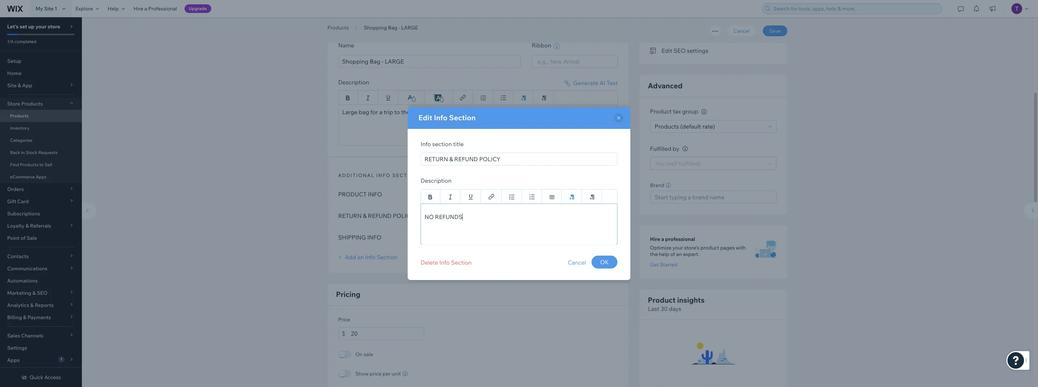 Task type: vqa. For each thing, say whether or not it's contained in the screenshot.
right to
yes



Task type: locate. For each thing, give the bounding box(es) containing it.
home link
[[0, 67, 82, 79]]

0 vertical spatial products link
[[324, 24, 352, 31]]

$
[[342, 330, 346, 337]]

section inside form
[[377, 254, 398, 261]]

the left help
[[651, 251, 658, 258]]

edit for edit seo settings
[[662, 47, 673, 54]]

section down shipping info
[[377, 254, 398, 261]]

edit left the store!
[[419, 113, 433, 122]]

section right the store!
[[449, 113, 476, 122]]

ai
[[600, 79, 606, 86]]

1/6 completed
[[7, 39, 36, 44]]

quick access
[[30, 375, 61, 381]]

point of sale
[[7, 235, 37, 242]]

1 vertical spatial edit
[[419, 113, 433, 122]]

0 horizontal spatial info
[[358, 23, 372, 29]]

product up the 30
[[648, 296, 676, 305]]

an right add
[[358, 254, 364, 261]]

info for shipping info
[[367, 234, 382, 241]]

products link
[[324, 24, 352, 31], [0, 110, 82, 122]]

product left 'tax'
[[651, 108, 672, 115]]

0 vertical spatial hire
[[134, 5, 143, 12]]

title
[[453, 140, 464, 148]]

info right delete
[[440, 259, 450, 266]]

1 vertical spatial product
[[701, 245, 720, 251]]

0 horizontal spatial to
[[39, 162, 44, 167]]

a for hire a professional
[[662, 236, 665, 243]]

to
[[395, 108, 400, 116], [39, 162, 44, 167]]

1 vertical spatial cancel
[[568, 259, 587, 266]]

refund
[[368, 212, 392, 219]]

your right up
[[36, 23, 46, 30]]

1 horizontal spatial your
[[673, 245, 683, 251]]

products link down store products
[[0, 110, 82, 122]]

on sale
[[356, 351, 373, 358]]

return & refund policy
[[338, 212, 414, 219]]

1 vertical spatial product
[[648, 296, 676, 305]]

info left section
[[421, 140, 431, 148]]

product right this
[[698, 33, 719, 40]]

get
[[651, 262, 659, 268]]

info for basic
[[358, 23, 372, 29]]

None text field
[[351, 327, 424, 340]]

optimize
[[651, 245, 672, 251]]

store products button
[[0, 98, 82, 110]]

an left 'expert.'
[[677, 251, 682, 258]]

get started
[[651, 262, 678, 268]]

0 vertical spatial description
[[338, 79, 369, 86]]

1 vertical spatial of
[[671, 251, 676, 258]]

upgrade
[[189, 6, 207, 11]]

edit left the seo
[[662, 47, 673, 54]]

of right help
[[671, 251, 676, 258]]

edit for edit info section
[[419, 113, 433, 122]]

12"
[[439, 191, 447, 198]]

back in stock requests link
[[0, 147, 82, 159]]

2 vertical spatial a
[[662, 236, 665, 243]]

of left sale
[[21, 235, 25, 242]]

fulfilled)
[[679, 160, 701, 167]]

1 vertical spatial info
[[377, 172, 391, 178]]

by
[[673, 145, 680, 152]]

info right basic
[[358, 23, 372, 29]]

my
[[36, 5, 43, 12]]

edit seo settings button
[[651, 46, 709, 56]]

ecommerce apps link
[[0, 171, 82, 183]]

explore
[[75, 5, 93, 12]]

large bag for a trip to the grocery store!
[[342, 108, 449, 116]]

1 horizontal spatial cancel button
[[728, 26, 757, 36]]

save button
[[763, 26, 788, 36]]

let's
[[7, 23, 19, 30]]

1 horizontal spatial cancel
[[734, 28, 750, 34]]

basic info
[[338, 23, 372, 29]]

to right trip
[[395, 108, 400, 116]]

settings link
[[0, 342, 82, 354]]

you (self fulfilled)
[[655, 160, 701, 167]]

optimize your store's product pages with the help of an expert.
[[651, 245, 746, 258]]

1 vertical spatial hire
[[651, 236, 661, 243]]

1 vertical spatial the
[[651, 251, 658, 258]]

0 vertical spatial product
[[651, 108, 672, 115]]

0 vertical spatial edit
[[662, 47, 673, 54]]

to left sell on the left
[[39, 162, 44, 167]]

cancel button inside form
[[728, 26, 757, 36]]

0 horizontal spatial edit
[[419, 113, 433, 122]]

per
[[383, 371, 391, 377]]

access
[[44, 375, 61, 381]]

products link up name
[[324, 24, 352, 31]]

0 vertical spatial the
[[401, 108, 410, 116]]

cancel button left save button
[[728, 26, 757, 36]]

products inside dropdown button
[[21, 101, 43, 107]]

0 vertical spatial your
[[36, 23, 46, 30]]

sale
[[364, 351, 373, 358]]

promote this product
[[662, 33, 719, 40]]

policy
[[393, 212, 414, 219]]

no
[[425, 213, 434, 221]]

0 horizontal spatial your
[[36, 23, 46, 30]]

name
[[338, 42, 354, 49]]

0 vertical spatial a
[[144, 5, 147, 12]]

the inside large bag for a trip to the grocery store! text box
[[401, 108, 410, 116]]

info
[[434, 113, 448, 122], [421, 140, 431, 148], [365, 254, 376, 261], [440, 259, 450, 266]]

store
[[7, 101, 20, 107]]

sell
[[45, 162, 52, 167]]

a up optimize at the right bottom of the page
[[662, 236, 665, 243]]

info left sections
[[377, 172, 391, 178]]

a right "for"
[[380, 108, 383, 116]]

you
[[655, 160, 665, 167]]

sidebar element
[[0, 17, 82, 387]]

cancel button left ok button
[[568, 256, 587, 269]]

up
[[28, 23, 34, 30]]

0 vertical spatial cancel
[[734, 28, 750, 34]]

setup link
[[0, 55, 82, 67]]

promote
[[662, 33, 685, 40]]

hire a professional
[[134, 5, 177, 12]]

0 horizontal spatial products link
[[0, 110, 82, 122]]

a inside large bag for a trip to the grocery store! text box
[[380, 108, 383, 116]]

an
[[677, 251, 682, 258], [358, 254, 364, 261]]

edit
[[662, 47, 673, 54], [419, 113, 433, 122]]

edit inside edit seo settings "button"
[[662, 47, 673, 54]]

1 horizontal spatial edit
[[662, 47, 673, 54]]

1 vertical spatial products link
[[0, 110, 82, 122]]

1 vertical spatial cancel button
[[568, 256, 587, 269]]

1 horizontal spatial an
[[677, 251, 682, 258]]

products up inventory on the left
[[10, 113, 29, 119]]

a left professional
[[144, 5, 147, 12]]

2 horizontal spatial a
[[662, 236, 665, 243]]

e.g., Tech Specs text field
[[421, 153, 618, 166]]

delete
[[421, 259, 438, 266]]

days
[[669, 306, 682, 313]]

cancel left save button
[[734, 28, 750, 34]]

0 horizontal spatial description
[[338, 79, 369, 86]]

info up "add an info section"
[[367, 234, 382, 241]]

1 horizontal spatial info
[[377, 172, 391, 178]]

a for hire a professional
[[144, 5, 147, 12]]

find
[[10, 162, 19, 167]]

help
[[659, 251, 670, 258]]

bag
[[359, 108, 369, 116]]

info right the grocery at left top
[[434, 113, 448, 122]]

0 horizontal spatial hire
[[134, 5, 143, 12]]

professional
[[666, 236, 696, 243]]

your
[[36, 23, 46, 30], [673, 245, 683, 251]]

of
[[21, 235, 25, 242], [671, 251, 676, 258]]

form
[[78, 0, 1039, 387]]

1 horizontal spatial products link
[[324, 24, 352, 31]]

brand
[[651, 182, 665, 189]]

a
[[144, 5, 147, 12], [380, 108, 383, 116], [662, 236, 665, 243]]

delete info section button
[[421, 256, 472, 269]]

hire right the help button
[[134, 5, 143, 12]]

0 horizontal spatial of
[[21, 235, 25, 242]]

0 vertical spatial info
[[368, 191, 382, 198]]

products right store
[[21, 101, 43, 107]]

promote coupon image
[[651, 19, 658, 25]]

section for delete info section
[[451, 259, 472, 266]]

the left the grocery at left top
[[401, 108, 410, 116]]

your inside the optimize your store's product pages with the help of an expert.
[[673, 245, 683, 251]]

product inside the optimize your store's product pages with the help of an expert.
[[701, 245, 720, 251]]

description up the 12" at the left of the page
[[421, 177, 452, 184]]

product
[[338, 191, 367, 198]]

0 horizontal spatial cancel button
[[568, 256, 587, 269]]

set
[[20, 23, 27, 30]]

cancel left ok button
[[568, 259, 587, 266]]

site
[[44, 5, 54, 12]]

0 vertical spatial to
[[395, 108, 400, 116]]

0 vertical spatial product
[[698, 33, 719, 40]]

back in stock requests
[[10, 150, 58, 155]]

section inside button
[[451, 259, 472, 266]]

0 vertical spatial of
[[21, 235, 25, 242]]

1 vertical spatial your
[[673, 245, 683, 251]]

1 horizontal spatial description
[[421, 177, 452, 184]]

1 vertical spatial to
[[39, 162, 44, 167]]

1 horizontal spatial a
[[380, 108, 383, 116]]

products up name
[[328, 24, 349, 31]]

your down professional
[[673, 245, 683, 251]]

quick
[[30, 375, 43, 381]]

product inside product insights last 30 days
[[648, 296, 676, 305]]

an inside the optimize your store's product pages with the help of an expert.
[[677, 251, 682, 258]]

add an info section link
[[338, 254, 398, 261]]

seo settings image
[[651, 48, 658, 54]]

0 vertical spatial info
[[358, 23, 372, 29]]

product
[[698, 33, 719, 40], [701, 245, 720, 251]]

bag
[[459, 191, 471, 198]]

a inside hire a professional link
[[144, 5, 147, 12]]

create coupon
[[662, 18, 702, 25]]

product left pages
[[701, 245, 720, 251]]

info tooltip image
[[702, 109, 707, 115]]

to inside text box
[[395, 108, 400, 116]]

shipping info
[[338, 234, 382, 241]]

0 horizontal spatial a
[[144, 5, 147, 12]]

the inside the optimize your store's product pages with the help of an expert.
[[651, 251, 658, 258]]

bag
[[388, 24, 398, 31]]

false text field
[[338, 104, 618, 146]]

hire up optimize at the right bottom of the page
[[651, 236, 661, 243]]

fulfilled by
[[651, 145, 680, 152]]

1 horizontal spatial of
[[671, 251, 676, 258]]

1 horizontal spatial the
[[651, 251, 658, 258]]

1 horizontal spatial hire
[[651, 236, 661, 243]]

12" x 8" bag  cotton  natural flavors
[[439, 191, 531, 198]]

return
[[338, 212, 362, 219]]

description up large
[[338, 79, 369, 86]]

to inside sidebar element
[[39, 162, 44, 167]]

generate ai text
[[574, 79, 618, 86]]

0 horizontal spatial the
[[401, 108, 410, 116]]

shipping
[[338, 234, 366, 241]]

section for edit info section
[[449, 113, 476, 122]]

1 vertical spatial a
[[380, 108, 383, 116]]

section right delete
[[451, 259, 472, 266]]

home
[[7, 70, 21, 77]]

info right add
[[365, 254, 376, 261]]

1 horizontal spatial to
[[395, 108, 400, 116]]

info down additional info sections
[[368, 191, 382, 198]]

info inside form
[[365, 254, 376, 261]]

0 vertical spatial cancel button
[[728, 26, 757, 36]]

1 vertical spatial info
[[367, 234, 382, 241]]



Task type: describe. For each thing, give the bounding box(es) containing it.
sections
[[393, 172, 422, 178]]

price
[[370, 371, 382, 377]]

your inside sidebar element
[[36, 23, 46, 30]]

automations link
[[0, 275, 82, 287]]

(default
[[681, 123, 702, 130]]

stock
[[26, 150, 37, 155]]

show price per unit
[[356, 371, 401, 377]]

grocery
[[412, 108, 432, 116]]

coupon
[[681, 18, 702, 25]]

large
[[342, 108, 358, 116]]

get started link
[[651, 262, 678, 268]]

store
[[48, 23, 60, 30]]

info for additional
[[377, 172, 391, 178]]

generate ai text button
[[563, 79, 618, 87]]

store!
[[434, 108, 449, 116]]

Search for tools, apps, help & more... field
[[772, 4, 940, 14]]

Start typing a brand name field
[[653, 191, 774, 204]]

hire for hire a professional
[[651, 236, 661, 243]]

product for insights
[[648, 296, 676, 305]]

additional info sections
[[338, 172, 422, 178]]

ok
[[601, 259, 609, 266]]

1/6
[[7, 39, 14, 44]]

automations
[[7, 278, 38, 284]]

create coupon button
[[651, 17, 702, 27]]

ok button
[[592, 256, 618, 269]]

this
[[686, 33, 696, 40]]

in
[[21, 150, 25, 155]]

info inside delete info section button
[[440, 259, 450, 266]]

delete info section
[[421, 259, 472, 266]]

on
[[356, 351, 363, 358]]

hire for hire a professional
[[134, 5, 143, 12]]

seo
[[674, 47, 686, 54]]

point
[[7, 235, 20, 242]]

0 horizontal spatial an
[[358, 254, 364, 261]]

(self
[[666, 160, 678, 167]]

x
[[448, 191, 451, 198]]

find products to sell
[[10, 162, 52, 167]]

false text field
[[421, 204, 618, 245]]

Select box search field
[[538, 55, 612, 67]]

form containing advanced
[[78, 0, 1039, 387]]

categories
[[10, 138, 32, 143]]

product inside "button"
[[698, 33, 719, 40]]

pricing
[[336, 290, 361, 299]]

info tooltip image
[[683, 146, 688, 152]]

description inside form
[[338, 79, 369, 86]]

Add a product name text field
[[338, 55, 521, 68]]

trip
[[384, 108, 393, 116]]

completed
[[15, 39, 36, 44]]

product for tax
[[651, 108, 672, 115]]

subscriptions link
[[0, 208, 82, 220]]

generate
[[574, 79, 599, 86]]

let's set up your store
[[7, 23, 60, 30]]

info section title
[[421, 140, 464, 148]]

product tax group
[[651, 108, 700, 115]]

quick access button
[[21, 375, 61, 381]]

hire a professional
[[651, 236, 696, 243]]

basic
[[338, 23, 356, 29]]

upgrade button
[[185, 4, 211, 13]]

products up ecommerce apps
[[20, 162, 38, 167]]

back
[[10, 150, 20, 155]]

of inside sidebar element
[[21, 235, 25, 242]]

fulfilled
[[651, 145, 672, 152]]

30
[[661, 306, 668, 313]]

product insights last 30 days
[[648, 296, 705, 313]]

subscriptions
[[7, 211, 40, 217]]

section
[[433, 140, 452, 148]]

tax
[[673, 108, 681, 115]]

1 vertical spatial description
[[421, 177, 452, 184]]

promote this product button
[[651, 31, 719, 41]]

shopping bag - large
[[364, 24, 418, 31]]

started
[[660, 262, 678, 268]]

help
[[108, 5, 119, 12]]

refunds
[[435, 213, 463, 221]]

edit info section
[[419, 113, 476, 122]]

-
[[399, 24, 400, 31]]

the for grocery
[[401, 108, 410, 116]]

info for product info
[[368, 191, 382, 198]]

of inside the optimize your store's product pages with the help of an expert.
[[671, 251, 676, 258]]

ecommerce
[[10, 174, 35, 180]]

flavors
[[513, 191, 531, 198]]

0 horizontal spatial cancel
[[568, 259, 587, 266]]

store products
[[7, 101, 43, 107]]

8"
[[452, 191, 458, 198]]

find products to sell link
[[0, 159, 82, 171]]

my site 1
[[36, 5, 57, 12]]

professional
[[148, 5, 177, 12]]

the for help
[[651, 251, 658, 258]]

setup
[[7, 58, 21, 64]]

categories link
[[0, 134, 82, 147]]

no refunds
[[425, 213, 463, 221]]

ecommerce apps
[[10, 174, 47, 180]]

apps
[[36, 174, 47, 180]]

products down product tax group in the top of the page
[[655, 123, 679, 130]]

advanced
[[648, 81, 683, 90]]

unit
[[392, 371, 401, 377]]

natural
[[492, 191, 512, 198]]

help button
[[103, 0, 129, 17]]

create
[[662, 18, 680, 25]]

settings
[[7, 345, 27, 352]]

1
[[55, 5, 57, 12]]

save
[[770, 28, 781, 34]]

last
[[648, 306, 660, 313]]



